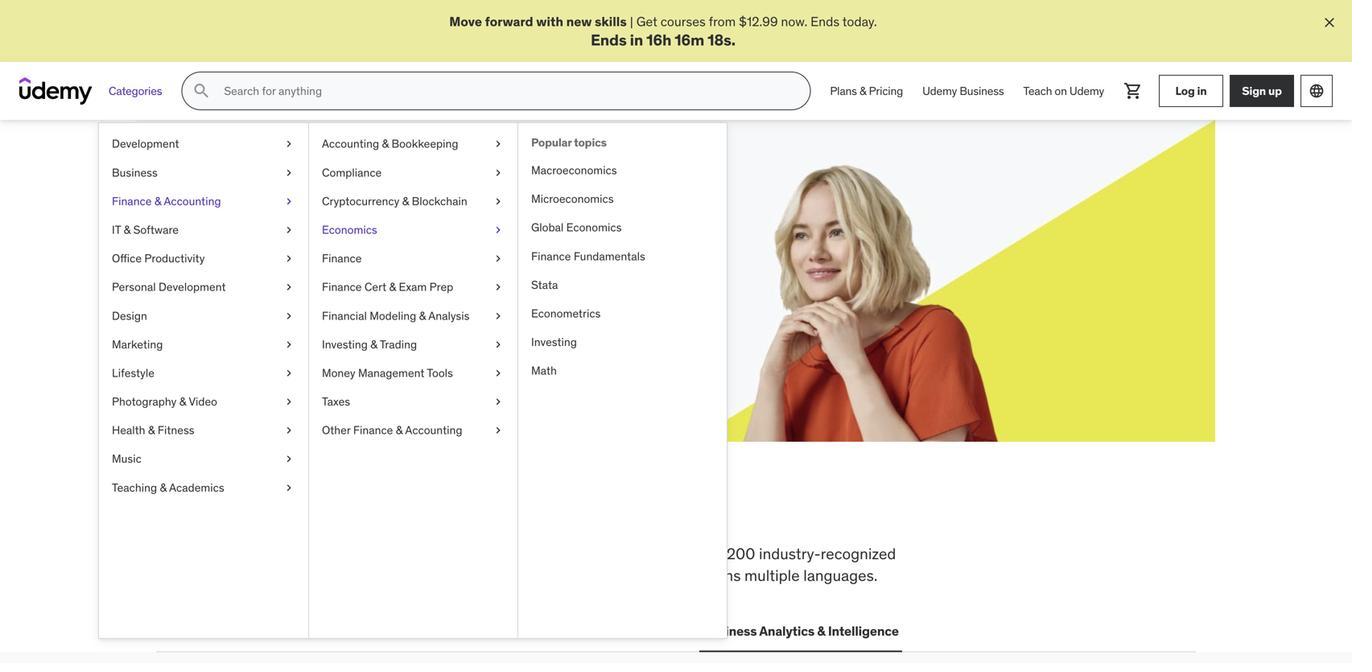 Task type: vqa. For each thing, say whether or not it's contained in the screenshot.
Udemy
yes



Task type: locate. For each thing, give the bounding box(es) containing it.
& for fitness
[[148, 423, 155, 438]]

& left the "analysis"
[[419, 309, 426, 323]]

1 vertical spatial today.
[[318, 248, 353, 265]]

xsmall image inside taxes link
[[492, 394, 505, 410]]

0 vertical spatial with
[[536, 13, 564, 30]]

cryptocurrency
[[322, 194, 400, 208]]

xsmall image inside cryptocurrency & blockchain link
[[492, 194, 505, 209]]

xsmall image inside business link
[[283, 165, 295, 181]]

0 horizontal spatial for
[[291, 190, 329, 224]]

prep
[[430, 280, 453, 294]]

xsmall image inside "marketing" link
[[283, 337, 295, 353]]

supports
[[333, 566, 393, 585]]

0 horizontal spatial with
[[342, 230, 367, 247]]

finance up financial in the top left of the page
[[322, 280, 362, 294]]

xsmall image for other finance & accounting
[[492, 423, 505, 439]]

skills inside covering critical workplace skills to technical topics, including prep content for over 200 industry-recognized certifications, our catalog supports well-rounded professional development and spans multiple languages.
[[345, 544, 379, 564]]

now.
[[781, 13, 808, 30]]

office productivity link
[[99, 244, 308, 273]]

xsmall image
[[283, 136, 295, 152], [283, 165, 295, 181], [492, 165, 505, 181], [283, 194, 295, 209], [283, 222, 295, 238], [283, 251, 295, 267], [492, 251, 505, 267], [283, 280, 295, 295], [283, 308, 295, 324], [492, 308, 505, 324], [492, 337, 505, 353], [283, 365, 295, 381], [492, 394, 505, 410], [492, 423, 505, 439], [283, 451, 295, 467]]

& down taxes link
[[396, 423, 403, 438]]

1 horizontal spatial economics
[[567, 220, 622, 235]]

0 horizontal spatial as
[[441, 230, 454, 247]]

1 horizontal spatial for
[[422, 230, 438, 247]]

xsmall image inside 'money management tools' link
[[492, 365, 505, 381]]

skills left |
[[595, 13, 627, 30]]

your up a
[[334, 190, 392, 224]]

development link
[[99, 130, 308, 158]]

workplace
[[271, 544, 341, 564]]

1 vertical spatial accounting
[[164, 194, 221, 208]]

finance down potential
[[322, 251, 362, 266]]

business up finance & accounting
[[112, 165, 158, 180]]

it for it certifications
[[289, 623, 300, 639]]

cert
[[365, 280, 387, 294]]

as left little
[[441, 230, 454, 247]]

0 horizontal spatial economics
[[322, 223, 377, 237]]

xsmall image for it & software
[[283, 222, 295, 238]]

& right cert
[[389, 280, 396, 294]]

0 vertical spatial business
[[960, 84, 1004, 98]]

global
[[531, 220, 564, 235]]

2 vertical spatial accounting
[[405, 423, 463, 438]]

1 vertical spatial it
[[289, 623, 300, 639]]

0 horizontal spatial your
[[261, 230, 285, 247]]

bookkeeping
[[392, 137, 459, 151]]

for right course
[[422, 230, 438, 247]]

& for accounting
[[154, 194, 161, 208]]

move forward with new skills | get courses from $12.99 now. ends today. ends in 16h 16m 18s .
[[449, 13, 877, 49]]

business link
[[99, 158, 308, 187]]

with
[[536, 13, 564, 30], [342, 230, 367, 247]]

global economics
[[531, 220, 622, 235]]

content
[[615, 544, 668, 564]]

2 vertical spatial business
[[703, 623, 757, 639]]

0 vertical spatial it
[[112, 223, 121, 237]]

0 vertical spatial accounting
[[322, 137, 379, 151]]

xsmall image inside accounting & bookkeeping link
[[492, 136, 505, 152]]

2 vertical spatial in
[[507, 491, 538, 533]]

development for personal
[[159, 280, 226, 294]]

development down office productivity link on the top of the page
[[159, 280, 226, 294]]

xsmall image for investing & trading
[[492, 337, 505, 353]]

microeconomics
[[531, 192, 614, 206]]

accounting up compliance
[[322, 137, 379, 151]]

& for bookkeeping
[[382, 137, 389, 151]]

xsmall image inside the finance & accounting link
[[283, 194, 295, 209]]

1 horizontal spatial ends
[[811, 13, 840, 30]]

the
[[209, 491, 261, 533]]

skills up workplace
[[267, 491, 354, 533]]

xsmall image inside teaching & academics link
[[283, 480, 295, 496]]

potential
[[288, 230, 339, 247]]

skills
[[214, 190, 286, 224]]

development inside button
[[189, 623, 270, 639]]

udemy right pricing
[[923, 84, 957, 98]]

xsmall image for personal development
[[283, 280, 295, 295]]

teaching
[[112, 481, 157, 495]]

xsmall image inside "lifestyle" link
[[283, 365, 295, 381]]

log
[[1176, 84, 1195, 98]]

0 horizontal spatial accounting
[[164, 194, 221, 208]]

xsmall image inside financial modeling & analysis link
[[492, 308, 505, 324]]

accounting
[[322, 137, 379, 151], [164, 194, 221, 208], [405, 423, 463, 438]]

music link
[[99, 445, 308, 474]]

today.
[[843, 13, 877, 30], [318, 248, 353, 265]]

in up including
[[507, 491, 538, 533]]

economics up finance fundamentals
[[567, 220, 622, 235]]

communication button
[[585, 612, 687, 651]]

1 horizontal spatial in
[[630, 30, 643, 49]]

& for trading
[[371, 337, 378, 352]]

taxes
[[322, 395, 350, 409]]

2 vertical spatial for
[[672, 544, 690, 564]]

& right teaching
[[160, 481, 167, 495]]

it inside 'button'
[[289, 623, 300, 639]]

1 horizontal spatial as
[[486, 230, 499, 247]]

xsmall image inside office productivity link
[[283, 251, 295, 267]]

business
[[960, 84, 1004, 98], [112, 165, 158, 180], [703, 623, 757, 639]]

2 horizontal spatial business
[[960, 84, 1004, 98]]

plans & pricing
[[830, 84, 903, 98]]

finance cert & exam prep link
[[309, 273, 518, 302]]

xsmall image for lifestyle
[[283, 365, 295, 381]]

with inside skills for your future expand your potential with a course for as little as $12.99. sale ends today.
[[342, 230, 367, 247]]

finance for finance fundamentals
[[531, 249, 571, 263]]

accounting & bookkeeping
[[322, 137, 459, 151]]

0 horizontal spatial it
[[112, 223, 121, 237]]

1 horizontal spatial investing
[[531, 335, 577, 349]]

0 vertical spatial today.
[[843, 13, 877, 30]]

today. right now.
[[843, 13, 877, 30]]

expand
[[214, 230, 257, 247]]

xsmall image
[[492, 136, 505, 152], [492, 194, 505, 209], [492, 222, 505, 238], [492, 280, 505, 295], [283, 337, 295, 353], [492, 365, 505, 381], [283, 394, 295, 410], [283, 423, 295, 439], [283, 480, 295, 496]]

topics,
[[465, 544, 510, 564]]

in inside move forward with new skills | get courses from $12.99 now. ends today. ends in 16h 16m 18s .
[[630, 30, 643, 49]]

& right the plans
[[860, 84, 867, 98]]

covering critical workplace skills to technical topics, including prep content for over 200 industry-recognized certifications, our catalog supports well-rounded professional development and spans multiple languages.
[[156, 544, 896, 585]]

& left video
[[179, 395, 186, 409]]

xsmall image inside finance link
[[492, 251, 505, 267]]

xsmall image for health & fitness
[[283, 423, 295, 439]]

xsmall image inside economics link
[[492, 222, 505, 238]]

xsmall image inside other finance & accounting link
[[492, 423, 505, 439]]

xsmall image for money management tools
[[492, 365, 505, 381]]

xsmall image inside it & software link
[[283, 222, 295, 238]]

& inside button
[[818, 623, 826, 639]]

2 horizontal spatial in
[[1198, 84, 1207, 98]]

web development
[[159, 623, 270, 639]]

photography
[[112, 395, 177, 409]]

over
[[694, 544, 723, 564]]

it & software link
[[99, 216, 308, 244]]

2 vertical spatial development
[[189, 623, 270, 639]]

xsmall image for economics
[[492, 222, 505, 238]]

xsmall image inside the music link
[[283, 451, 295, 467]]

investing & trading link
[[309, 330, 518, 359]]

1 horizontal spatial business
[[703, 623, 757, 639]]

& up office
[[124, 223, 131, 237]]

1 horizontal spatial with
[[536, 13, 564, 30]]

with left a
[[342, 230, 367, 247]]

topics
[[574, 135, 607, 150]]

trading
[[380, 337, 417, 352]]

skills up supports
[[345, 544, 379, 564]]

& for pricing
[[860, 84, 867, 98]]

& left trading at the left bottom of page
[[371, 337, 378, 352]]

teach
[[1024, 84, 1053, 98]]

other finance & accounting link
[[309, 416, 518, 445]]

xsmall image inside health & fitness link
[[283, 423, 295, 439]]

it
[[112, 223, 121, 237], [289, 623, 300, 639]]

xsmall image for cryptocurrency & blockchain
[[492, 194, 505, 209]]

business inside 'link'
[[960, 84, 1004, 98]]

categories
[[109, 84, 162, 98]]

1 horizontal spatial it
[[289, 623, 300, 639]]

log in link
[[1159, 75, 1224, 107]]

for up potential
[[291, 190, 329, 224]]

ends right now.
[[811, 13, 840, 30]]

xsmall image inside design link
[[283, 308, 295, 324]]

xsmall image for music
[[283, 451, 295, 467]]

200
[[727, 544, 756, 564]]

xsmall image inside photography & video link
[[283, 394, 295, 410]]

critical
[[221, 544, 267, 564]]

in
[[630, 30, 643, 49], [1198, 84, 1207, 98], [507, 491, 538, 533]]

shopping cart with 0 items image
[[1124, 81, 1143, 101]]

1 horizontal spatial your
[[334, 190, 392, 224]]

1 horizontal spatial accounting
[[322, 137, 379, 151]]

Search for anything text field
[[221, 77, 791, 105]]

all the skills you need in one place
[[156, 491, 692, 533]]

1 udemy from the left
[[923, 84, 957, 98]]

udemy right 'on'
[[1070, 84, 1105, 98]]

business left teach
[[960, 84, 1004, 98]]

xsmall image for finance & accounting
[[283, 194, 295, 209]]

up
[[1269, 84, 1282, 98]]

economics down cryptocurrency
[[322, 223, 377, 237]]

data science button
[[486, 612, 572, 651]]

1 vertical spatial business
[[112, 165, 158, 180]]

2 horizontal spatial for
[[672, 544, 690, 564]]

xsmall image inside compliance link
[[492, 165, 505, 181]]

1 horizontal spatial today.
[[843, 13, 877, 30]]

in right log
[[1198, 84, 1207, 98]]

finance up the it & software
[[112, 194, 152, 208]]

finance down global
[[531, 249, 571, 263]]

with inside move forward with new skills | get courses from $12.99 now. ends today. ends in 16h 16m 18s .
[[536, 13, 564, 30]]

xsmall image inside investing & trading link
[[492, 337, 505, 353]]

1 horizontal spatial udemy
[[1070, 84, 1105, 98]]

development down categories dropdown button
[[112, 137, 179, 151]]

finance inside "economics" element
[[531, 249, 571, 263]]

compliance link
[[309, 158, 518, 187]]

accounting down taxes link
[[405, 423, 463, 438]]

it up office
[[112, 223, 121, 237]]

accounting down business link
[[164, 194, 221, 208]]

xsmall image inside finance cert & exam prep "link"
[[492, 280, 505, 295]]

as
[[441, 230, 454, 247], [486, 230, 499, 247]]

fundamentals
[[574, 249, 646, 263]]

& left bookkeeping
[[382, 137, 389, 151]]

health & fitness link
[[99, 416, 308, 445]]

0 horizontal spatial udemy
[[923, 84, 957, 98]]

finance link
[[309, 244, 518, 273]]

blockchain
[[412, 194, 468, 208]]

ends down new
[[591, 30, 627, 49]]

today. down potential
[[318, 248, 353, 265]]

& up software at top left
[[154, 194, 161, 208]]

xsmall image inside development link
[[283, 136, 295, 152]]

& right health
[[148, 423, 155, 438]]

finance for finance & accounting
[[112, 194, 152, 208]]

1 vertical spatial skills
[[267, 491, 354, 533]]

for inside covering critical workplace skills to technical topics, including prep content for over 200 industry-recognized certifications, our catalog supports well-rounded professional development and spans multiple languages.
[[672, 544, 690, 564]]

and
[[671, 566, 697, 585]]

investing up math
[[531, 335, 577, 349]]

& down compliance link
[[402, 194, 409, 208]]

0 vertical spatial in
[[630, 30, 643, 49]]

today. inside move forward with new skills | get courses from $12.99 now. ends today. ends in 16h 16m 18s .
[[843, 13, 877, 30]]

xsmall image for compliance
[[492, 165, 505, 181]]

xsmall image for office productivity
[[283, 251, 295, 267]]

economics element
[[518, 123, 727, 639]]

1 vertical spatial for
[[422, 230, 438, 247]]

investing inside "economics" element
[[531, 335, 577, 349]]

as right little
[[486, 230, 499, 247]]

development
[[112, 137, 179, 151], [159, 280, 226, 294], [189, 623, 270, 639]]

your up the sale at the left
[[261, 230, 285, 247]]

for up and
[[672, 544, 690, 564]]

0 horizontal spatial investing
[[322, 337, 368, 352]]

& for academics
[[160, 481, 167, 495]]

future
[[397, 190, 475, 224]]

business down spans at bottom
[[703, 623, 757, 639]]

investing down financial in the top left of the page
[[322, 337, 368, 352]]

it left certifications
[[289, 623, 300, 639]]

& right analytics
[[818, 623, 826, 639]]

finance inside "link"
[[322, 280, 362, 294]]

2 udemy from the left
[[1070, 84, 1105, 98]]

economics
[[567, 220, 622, 235], [322, 223, 377, 237]]

&
[[860, 84, 867, 98], [382, 137, 389, 151], [154, 194, 161, 208], [402, 194, 409, 208], [124, 223, 131, 237], [389, 280, 396, 294], [419, 309, 426, 323], [371, 337, 378, 352], [179, 395, 186, 409], [148, 423, 155, 438], [396, 423, 403, 438], [160, 481, 167, 495], [818, 623, 826, 639]]

1 vertical spatial in
[[1198, 84, 1207, 98]]

xsmall image inside personal development link
[[283, 280, 295, 295]]

lifestyle
[[112, 366, 155, 380]]

finance & accounting link
[[99, 187, 308, 216]]

ends
[[287, 248, 315, 265]]

sign up link
[[1230, 75, 1295, 107]]

in down |
[[630, 30, 643, 49]]

for
[[291, 190, 329, 224], [422, 230, 438, 247], [672, 544, 690, 564]]

with left new
[[536, 13, 564, 30]]

2 vertical spatial skills
[[345, 544, 379, 564]]

accounting & bookkeeping link
[[309, 130, 518, 158]]

development right web
[[189, 623, 270, 639]]

1 vertical spatial development
[[159, 280, 226, 294]]

1 vertical spatial with
[[342, 230, 367, 247]]

business inside button
[[703, 623, 757, 639]]

0 vertical spatial skills
[[595, 13, 627, 30]]

choose a language image
[[1309, 83, 1325, 99]]

personal development
[[112, 280, 226, 294]]

|
[[630, 13, 634, 30]]

0 horizontal spatial business
[[112, 165, 158, 180]]

0 horizontal spatial today.
[[318, 248, 353, 265]]

ends
[[811, 13, 840, 30], [591, 30, 627, 49]]

you
[[360, 491, 417, 533]]

data
[[490, 623, 518, 639]]



Task type: describe. For each thing, give the bounding box(es) containing it.
xsmall image for development
[[283, 136, 295, 152]]

design link
[[99, 302, 308, 330]]

economics link
[[309, 216, 518, 244]]

close image
[[1322, 14, 1338, 31]]

certifications
[[303, 623, 384, 639]]

stata link
[[518, 271, 727, 299]]

finance fundamentals link
[[518, 242, 727, 271]]

$12.99
[[739, 13, 778, 30]]

popular topics
[[531, 135, 607, 150]]

productivity
[[144, 251, 205, 266]]

development
[[578, 566, 668, 585]]

& for video
[[179, 395, 186, 409]]

xsmall image for finance
[[492, 251, 505, 267]]

economics inside economics link
[[322, 223, 377, 237]]

finance for finance cert & exam prep
[[322, 280, 362, 294]]

0 vertical spatial your
[[334, 190, 392, 224]]

health & fitness
[[112, 423, 195, 438]]

industry-
[[759, 544, 821, 564]]

log in
[[1176, 84, 1207, 98]]

finance right other
[[353, 423, 393, 438]]

skills inside move forward with new skills | get courses from $12.99 now. ends today. ends in 16h 16m 18s .
[[595, 13, 627, 30]]

science
[[521, 623, 568, 639]]

lifestyle link
[[99, 359, 308, 388]]

udemy business
[[923, 84, 1004, 98]]

courses
[[661, 13, 706, 30]]

other
[[322, 423, 351, 438]]

& for blockchain
[[402, 194, 409, 208]]

our
[[253, 566, 275, 585]]

macroeconomics link
[[518, 156, 727, 185]]

other finance & accounting
[[322, 423, 463, 438]]

xsmall image for teaching & academics
[[283, 480, 295, 496]]

prep
[[580, 544, 612, 564]]

sign up
[[1243, 84, 1282, 98]]

fitness
[[158, 423, 195, 438]]

web
[[159, 623, 187, 639]]

1 as from the left
[[441, 230, 454, 247]]

business for business
[[112, 165, 158, 180]]

udemy business link
[[913, 72, 1014, 110]]

on
[[1055, 84, 1067, 98]]

finance cert & exam prep
[[322, 280, 453, 294]]

skills for your future expand your potential with a course for as little as $12.99. sale ends today.
[[214, 190, 499, 265]]

$12.99.
[[214, 248, 256, 265]]

sign
[[1243, 84, 1266, 98]]

for for your
[[422, 230, 438, 247]]

multiple
[[745, 566, 800, 585]]

marketing
[[112, 337, 163, 352]]

financial modeling & analysis link
[[309, 302, 518, 330]]

course
[[380, 230, 419, 247]]

cryptocurrency & blockchain
[[322, 194, 468, 208]]

languages.
[[804, 566, 878, 585]]

forward
[[485, 13, 534, 30]]

technical
[[400, 544, 462, 564]]

all
[[156, 491, 203, 533]]

xsmall image for taxes
[[492, 394, 505, 410]]

money management tools link
[[309, 359, 518, 388]]

today. inside skills for your future expand your potential with a course for as little as $12.99. sale ends today.
[[318, 248, 353, 265]]

xsmall image for accounting & bookkeeping
[[492, 136, 505, 152]]

spans
[[701, 566, 741, 585]]

plans
[[830, 84, 857, 98]]

udemy inside "teach on udemy" link
[[1070, 84, 1105, 98]]

investing for investing & trading
[[322, 337, 368, 352]]

design
[[112, 309, 147, 323]]

business for business analytics & intelligence
[[703, 623, 757, 639]]

to
[[382, 544, 396, 564]]

teaching & academics
[[112, 481, 224, 495]]

leadership button
[[401, 612, 474, 651]]

marketing link
[[99, 330, 308, 359]]

little
[[457, 230, 483, 247]]

including
[[514, 544, 576, 564]]

0 horizontal spatial in
[[507, 491, 538, 533]]

health
[[112, 423, 145, 438]]

udemy inside udemy business 'link'
[[923, 84, 957, 98]]

xsmall image for design
[[283, 308, 295, 324]]

16h 16m 18s
[[647, 30, 732, 49]]

xsmall image for business
[[283, 165, 295, 181]]

from
[[709, 13, 736, 30]]

professional
[[491, 566, 575, 585]]

2 as from the left
[[486, 230, 499, 247]]

popular
[[531, 135, 572, 150]]

need
[[423, 491, 501, 533]]

personal
[[112, 280, 156, 294]]

business analytics & intelligence
[[703, 623, 899, 639]]

udemy image
[[19, 77, 93, 105]]

intelligence
[[828, 623, 899, 639]]

xsmall image for photography & video
[[283, 394, 295, 410]]

investing for investing
[[531, 335, 577, 349]]

xsmall image for marketing
[[283, 337, 295, 353]]

photography & video
[[112, 395, 217, 409]]

xsmall image for finance cert & exam prep
[[492, 280, 505, 295]]

& inside "link"
[[389, 280, 396, 294]]

for for workplace
[[672, 544, 690, 564]]

finance fundamentals
[[531, 249, 646, 263]]

teach on udemy
[[1024, 84, 1105, 98]]

financial
[[322, 309, 367, 323]]

0 vertical spatial for
[[291, 190, 329, 224]]

investing link
[[518, 328, 727, 357]]

compliance
[[322, 165, 382, 180]]

1 vertical spatial your
[[261, 230, 285, 247]]

economics inside global economics link
[[567, 220, 622, 235]]

development for web
[[189, 623, 270, 639]]

0 vertical spatial development
[[112, 137, 179, 151]]

business analytics & intelligence button
[[699, 612, 902, 651]]

covering
[[156, 544, 217, 564]]

data science
[[490, 623, 568, 639]]

get
[[637, 13, 658, 30]]

one
[[544, 491, 602, 533]]

& for software
[[124, 223, 131, 237]]

0 horizontal spatial ends
[[591, 30, 627, 49]]

new
[[566, 13, 592, 30]]

teaching & academics link
[[99, 474, 308, 502]]

it certifications
[[289, 623, 384, 639]]

submit search image
[[192, 81, 211, 101]]

math
[[531, 364, 557, 378]]

global economics link
[[518, 214, 727, 242]]

it for it & software
[[112, 223, 121, 237]]

office productivity
[[112, 251, 205, 266]]

pricing
[[869, 84, 903, 98]]

2 horizontal spatial accounting
[[405, 423, 463, 438]]

place
[[608, 491, 692, 533]]

categories button
[[99, 72, 172, 110]]

xsmall image for financial modeling & analysis
[[492, 308, 505, 324]]

rounded
[[430, 566, 488, 585]]



